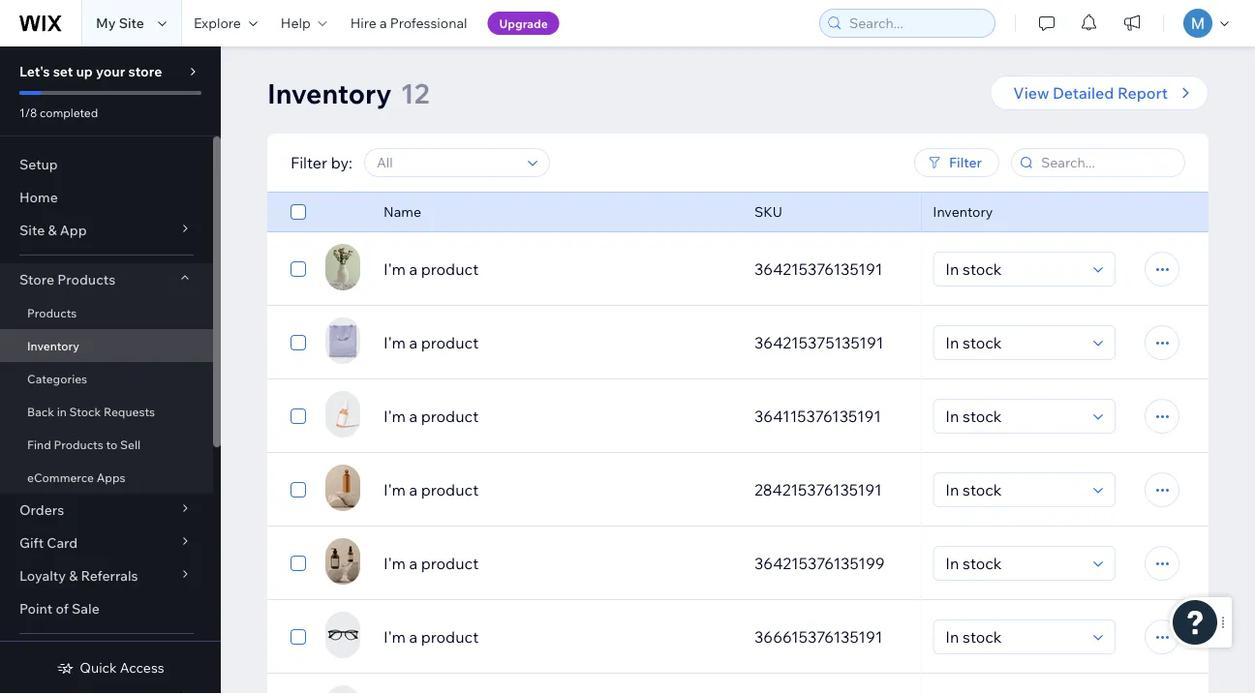 Task type: describe. For each thing, give the bounding box(es) containing it.
back
[[27, 404, 54, 419]]

stock
[[69, 404, 101, 419]]

help
[[281, 15, 311, 31]]

of
[[56, 601, 69, 617]]

a for 284215376135191
[[409, 480, 418, 500]]

home
[[19, 189, 58, 206]]

let's
[[19, 63, 50, 80]]

by:
[[331, 153, 352, 172]]

filter by:
[[291, 153, 352, 172]]

report
[[1118, 83, 1168, 103]]

i'm a product button for 364215376135191
[[384, 258, 731, 281]]

app
[[60, 222, 87, 239]]

up
[[76, 63, 93, 80]]

select field for 284215376135191
[[940, 474, 1088, 507]]

back in stock requests
[[27, 404, 155, 419]]

a for 364215376135199
[[409, 554, 418, 573]]

site inside dropdown button
[[19, 222, 45, 239]]

filter for filter by:
[[291, 153, 327, 172]]

select field for 364215376135191
[[940, 253, 1088, 286]]

site & app
[[19, 222, 87, 239]]

requests
[[104, 404, 155, 419]]

orders button
[[0, 494, 213, 527]]

your
[[96, 63, 125, 80]]

284215376135191
[[755, 480, 882, 500]]

sell
[[120, 437, 141, 452]]

home link
[[0, 181, 213, 214]]

gift card
[[19, 535, 78, 552]]

i'm a product button for 284215376135191
[[384, 478, 731, 502]]

product for 364215376135191
[[421, 260, 479, 279]]

inventory inside sidebar element
[[27, 339, 79, 353]]

referrals
[[81, 568, 138, 585]]

1/8
[[19, 105, 37, 120]]

a for 364215375135191
[[409, 333, 418, 353]]

find products to sell
[[27, 437, 141, 452]]

364215376135199
[[755, 554, 885, 573]]

access
[[120, 660, 164, 677]]

i'm for 364115376135191
[[384, 407, 406, 426]]

364215376135191
[[755, 260, 883, 279]]

i'm a product for 364215376135199
[[384, 554, 479, 573]]

366615376135191
[[755, 628, 883, 647]]

1 horizontal spatial site
[[119, 15, 144, 31]]

back in stock requests link
[[0, 395, 213, 428]]

i'm a product button for 366615376135191
[[384, 626, 731, 649]]

explore
[[194, 15, 241, 31]]

i'm a product button for 364115376135191
[[384, 405, 731, 428]]

let's set up your store
[[19, 63, 162, 80]]

point of sale link
[[0, 593, 213, 626]]

store
[[128, 63, 162, 80]]

ecommerce
[[27, 470, 94, 485]]

sidebar element
[[0, 46, 221, 694]]

i'm for 364215376135191
[[384, 260, 406, 279]]

inventory link
[[0, 329, 213, 362]]

store products
[[19, 271, 115, 288]]

All field
[[371, 149, 522, 176]]

quick
[[80, 660, 117, 677]]

select field for 364115376135191
[[940, 400, 1088, 433]]

loyalty
[[19, 568, 66, 585]]

i'm a product button for 364215375135191
[[384, 331, 731, 354]]

in
[[57, 404, 67, 419]]

a for 364115376135191
[[409, 407, 418, 426]]

& for site
[[48, 222, 57, 239]]

quick access
[[80, 660, 164, 677]]

hire
[[350, 15, 377, 31]]

select field for 366615376135191
[[940, 621, 1088, 654]]

i'm a product for 366615376135191
[[384, 628, 479, 647]]

1 vertical spatial products
[[27, 306, 77, 320]]

to
[[106, 437, 117, 452]]

364215375135191
[[755, 333, 884, 353]]

point
[[19, 601, 53, 617]]



Task type: locate. For each thing, give the bounding box(es) containing it.
&
[[48, 222, 57, 239], [69, 568, 78, 585]]

0 horizontal spatial site
[[19, 222, 45, 239]]

5 product from the top
[[421, 554, 479, 573]]

my site
[[96, 15, 144, 31]]

1 vertical spatial inventory
[[933, 203, 993, 220]]

6 i'm a product button from the top
[[384, 626, 731, 649]]

2 vertical spatial inventory
[[27, 339, 79, 353]]

inventory up categories
[[27, 339, 79, 353]]

2 i'm a product from the top
[[384, 333, 479, 353]]

products link
[[0, 296, 213, 329]]

0 horizontal spatial search... field
[[844, 10, 989, 37]]

i'm
[[384, 260, 406, 279], [384, 333, 406, 353], [384, 407, 406, 426], [384, 480, 406, 500], [384, 554, 406, 573], [384, 628, 406, 647]]

Select field
[[940, 253, 1088, 286], [940, 326, 1088, 359], [940, 400, 1088, 433], [940, 474, 1088, 507], [940, 547, 1088, 580], [940, 621, 1088, 654]]

5 select field from the top
[[940, 547, 1088, 580]]

None checkbox
[[291, 200, 306, 224], [291, 258, 306, 281], [291, 405, 306, 428], [291, 478, 306, 502], [291, 626, 306, 649], [291, 200, 306, 224], [291, 258, 306, 281], [291, 405, 306, 428], [291, 478, 306, 502], [291, 626, 306, 649]]

0 horizontal spatial inventory
[[27, 339, 79, 353]]

5 i'm a product button from the top
[[384, 552, 731, 575]]

products for store
[[57, 271, 115, 288]]

set
[[53, 63, 73, 80]]

product for 364215376135199
[[421, 554, 479, 573]]

site & app button
[[0, 214, 213, 247]]

Search... field
[[844, 10, 989, 37], [1035, 149, 1179, 176]]

gift
[[19, 535, 44, 552]]

0 vertical spatial inventory
[[267, 76, 392, 110]]

3 i'm a product button from the top
[[384, 405, 731, 428]]

1/8 completed
[[19, 105, 98, 120]]

0 vertical spatial search... field
[[844, 10, 989, 37]]

a for 366615376135191
[[409, 628, 418, 647]]

4 i'm a product from the top
[[384, 480, 479, 500]]

apps
[[97, 470, 125, 485]]

2 i'm a product button from the top
[[384, 331, 731, 354]]

categories
[[27, 371, 87, 386]]

4 product from the top
[[421, 480, 479, 500]]

i'm a product
[[384, 260, 479, 279], [384, 333, 479, 353], [384, 407, 479, 426], [384, 480, 479, 500], [384, 554, 479, 573], [384, 628, 479, 647]]

inventory
[[267, 76, 392, 110], [933, 203, 993, 220], [27, 339, 79, 353]]

12
[[400, 76, 430, 110]]

i'm a product for 364215376135191
[[384, 260, 479, 279]]

quick access button
[[57, 660, 164, 677]]

4 i'm from the top
[[384, 480, 406, 500]]

2 product from the top
[[421, 333, 479, 353]]

3 select field from the top
[[940, 400, 1088, 433]]

i'm for 364215376135199
[[384, 554, 406, 573]]

card
[[47, 535, 78, 552]]

product
[[421, 260, 479, 279], [421, 333, 479, 353], [421, 407, 479, 426], [421, 480, 479, 500], [421, 554, 479, 573], [421, 628, 479, 647]]

6 i'm a product from the top
[[384, 628, 479, 647]]

product for 366615376135191
[[421, 628, 479, 647]]

filter inside button
[[949, 154, 982, 171]]

6 select field from the top
[[940, 621, 1088, 654]]

products for find
[[54, 437, 103, 452]]

gift card button
[[0, 527, 213, 560]]

& for loyalty
[[69, 568, 78, 585]]

i'm a product button
[[384, 258, 731, 281], [384, 331, 731, 354], [384, 405, 731, 428], [384, 478, 731, 502], [384, 552, 731, 575], [384, 626, 731, 649]]

my
[[96, 15, 116, 31]]

select field for 364215376135199
[[940, 547, 1088, 580]]

sale
[[72, 601, 100, 617]]

i'm for 366615376135191
[[384, 628, 406, 647]]

filter
[[291, 153, 327, 172], [949, 154, 982, 171]]

loyalty & referrals button
[[0, 560, 213, 593]]

sku
[[755, 203, 782, 220]]

find products to sell link
[[0, 428, 213, 461]]

1 i'm a product button from the top
[[384, 258, 731, 281]]

filter button
[[914, 148, 1000, 177]]

6 i'm from the top
[[384, 628, 406, 647]]

4 i'm a product button from the top
[[384, 478, 731, 502]]

0 vertical spatial products
[[57, 271, 115, 288]]

orders
[[19, 502, 64, 519]]

inventory 12
[[267, 76, 430, 110]]

2 select field from the top
[[940, 326, 1088, 359]]

setup
[[19, 156, 58, 173]]

select field for 364215375135191
[[940, 326, 1088, 359]]

364115376135191
[[755, 407, 881, 426]]

product for 364115376135191
[[421, 407, 479, 426]]

None checkbox
[[291, 331, 306, 354], [291, 552, 306, 575], [291, 331, 306, 354], [291, 552, 306, 575]]

5 i'm a product from the top
[[384, 554, 479, 573]]

view detailed report
[[1013, 83, 1168, 103]]

2 horizontal spatial inventory
[[933, 203, 993, 220]]

1 vertical spatial &
[[69, 568, 78, 585]]

1 i'm a product from the top
[[384, 260, 479, 279]]

1 horizontal spatial &
[[69, 568, 78, 585]]

3 product from the top
[[421, 407, 479, 426]]

upgrade button
[[488, 12, 560, 35]]

1 horizontal spatial filter
[[949, 154, 982, 171]]

& inside popup button
[[69, 568, 78, 585]]

help button
[[269, 0, 339, 46]]

ecommerce apps link
[[0, 461, 213, 494]]

name
[[384, 203, 421, 220]]

1 horizontal spatial search... field
[[1035, 149, 1179, 176]]

completed
[[40, 105, 98, 120]]

a
[[380, 15, 387, 31], [409, 260, 418, 279], [409, 333, 418, 353], [409, 407, 418, 426], [409, 480, 418, 500], [409, 554, 418, 573], [409, 628, 418, 647]]

1 vertical spatial site
[[19, 222, 45, 239]]

product for 284215376135191
[[421, 480, 479, 500]]

6 product from the top
[[421, 628, 479, 647]]

& left app in the top left of the page
[[48, 222, 57, 239]]

product for 364215375135191
[[421, 333, 479, 353]]

products inside dropdown button
[[57, 271, 115, 288]]

0 vertical spatial site
[[119, 15, 144, 31]]

store
[[19, 271, 54, 288]]

site
[[119, 15, 144, 31], [19, 222, 45, 239]]

inventory down filter button
[[933, 203, 993, 220]]

0 horizontal spatial filter
[[291, 153, 327, 172]]

find
[[27, 437, 51, 452]]

upgrade
[[499, 16, 548, 31]]

hire a professional link
[[339, 0, 479, 46]]

i'm for 284215376135191
[[384, 480, 406, 500]]

products
[[57, 271, 115, 288], [27, 306, 77, 320], [54, 437, 103, 452]]

loyalty & referrals
[[19, 568, 138, 585]]

i'm a product button for 364215376135199
[[384, 552, 731, 575]]

products up products link
[[57, 271, 115, 288]]

i'm a product for 364115376135191
[[384, 407, 479, 426]]

site right my
[[119, 15, 144, 31]]

& right the loyalty
[[69, 568, 78, 585]]

1 product from the top
[[421, 260, 479, 279]]

0 vertical spatial &
[[48, 222, 57, 239]]

3 i'm from the top
[[384, 407, 406, 426]]

products down store
[[27, 306, 77, 320]]

1 horizontal spatial inventory
[[267, 76, 392, 110]]

& inside dropdown button
[[48, 222, 57, 239]]

4 select field from the top
[[940, 474, 1088, 507]]

site down 'home' at top left
[[19, 222, 45, 239]]

products up ecommerce apps
[[54, 437, 103, 452]]

inventory up the filter by:
[[267, 76, 392, 110]]

2 i'm from the top
[[384, 333, 406, 353]]

1 vertical spatial search... field
[[1035, 149, 1179, 176]]

store products button
[[0, 263, 213, 296]]

hire a professional
[[350, 15, 467, 31]]

detailed
[[1053, 83, 1114, 103]]

5 i'm from the top
[[384, 554, 406, 573]]

categories link
[[0, 362, 213, 395]]

1 i'm from the top
[[384, 260, 406, 279]]

i'm a product for 284215376135191
[[384, 480, 479, 500]]

3 i'm a product from the top
[[384, 407, 479, 426]]

point of sale
[[19, 601, 100, 617]]

view detailed report button
[[990, 76, 1209, 110]]

a inside "link"
[[380, 15, 387, 31]]

filter for filter
[[949, 154, 982, 171]]

0 horizontal spatial &
[[48, 222, 57, 239]]

setup link
[[0, 148, 213, 181]]

professional
[[390, 15, 467, 31]]

view
[[1013, 83, 1049, 103]]

ecommerce apps
[[27, 470, 125, 485]]

i'm a product for 364215375135191
[[384, 333, 479, 353]]

i'm for 364215375135191
[[384, 333, 406, 353]]

1 select field from the top
[[940, 253, 1088, 286]]

2 vertical spatial products
[[54, 437, 103, 452]]

a for 364215376135191
[[409, 260, 418, 279]]



Task type: vqa. For each thing, say whether or not it's contained in the screenshot.
i'm a product for 366615376135191
yes



